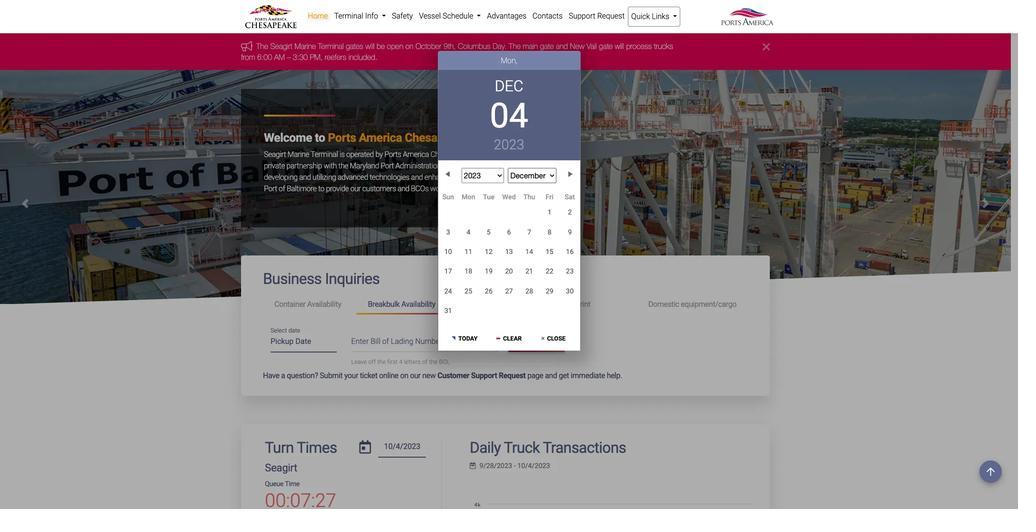 Task type: locate. For each thing, give the bounding box(es) containing it.
seagirt up queue time
[[265, 462, 297, 475]]

support inside "link"
[[569, 11, 596, 20]]

1 vertical spatial port
[[264, 184, 277, 193]]

day.
[[493, 42, 507, 51]]

1 horizontal spatial ports
[[384, 150, 401, 159]]

and left new
[[556, 42, 568, 51]]

12/11/2023 cell
[[458, 243, 479, 262]]

1 horizontal spatial america
[[403, 150, 429, 159]]

grid inside 04 main content
[[438, 193, 580, 321]]

1 availability from the left
[[307, 300, 341, 309]]

9/28/2023
[[480, 463, 512, 471]]

the up 6:00
[[256, 42, 268, 51]]

0 horizontal spatial our
[[350, 184, 361, 193]]

to down utilizing
[[318, 184, 324, 193]]

0 horizontal spatial the
[[256, 42, 268, 51]]

1 horizontal spatial support
[[569, 11, 596, 20]]

support
[[569, 11, 596, 20], [471, 372, 497, 381]]

the seagirt marine terminal gates will be open on october 9th, columbus day. the main gate and new vail gate will process trucks from 6:00 am – 3:30 pm, reefers included. alert
[[0, 34, 1011, 70]]

4 up '11' at the left
[[467, 229, 470, 237]]

12/7/2023 cell
[[519, 223, 540, 243]]

truck
[[504, 439, 540, 458]]

2 availability from the left
[[401, 300, 436, 309]]

operated
[[346, 150, 374, 159]]

1 horizontal spatial of
[[382, 337, 389, 346]]

26
[[485, 288, 493, 296]]

0 vertical spatial support
[[569, 11, 596, 20]]

1 horizontal spatial the
[[509, 42, 521, 51]]

0 horizontal spatial 4
[[399, 359, 403, 366]]

1 vertical spatial our
[[410, 372, 421, 381]]

lading
[[391, 337, 413, 346]]

terminal up reefers
[[318, 42, 344, 51]]

1 vertical spatial marine
[[288, 150, 309, 159]]

16
[[566, 248, 574, 256]]

0 vertical spatial on
[[405, 42, 414, 51]]

schedule
[[443, 11, 473, 20]]

and inside the seagirt marine terminal gates will be open on october 9th, columbus day. the main gate and new vail gate will process trucks from 6:00 am – 3:30 pm, reefers included.
[[556, 42, 568, 51]]

quick links link
[[628, 7, 681, 27]]

dec 04 2023
[[490, 77, 528, 153]]

1 horizontal spatial will
[[615, 42, 624, 51]]

request left quick
[[597, 11, 625, 20]]

marine inside seagirt marine terminal is operated by ports america chesapeake under a public- private partnership with the maryland port administration.                         we are committed to developing and utilizing advanced technologies and enhanced infrastructure at the port of baltimore to provide                         our customers and bcos world-class service.
[[288, 150, 309, 159]]

our
[[350, 184, 361, 193], [410, 372, 421, 381]]

0 vertical spatial seagirt
[[270, 42, 293, 51]]

port up technologies
[[381, 161, 394, 170]]

seagirt for seagirt
[[265, 462, 297, 475]]

the right 'off'
[[377, 359, 386, 366]]

request left page
[[499, 372, 526, 381]]

gates
[[346, 42, 363, 51]]

0 vertical spatial request
[[597, 11, 625, 20]]

2 will from the left
[[615, 42, 624, 51]]

america up administration.
[[403, 150, 429, 159]]

0 horizontal spatial support
[[471, 372, 497, 381]]

search button
[[508, 330, 564, 352]]

will left be
[[365, 42, 375, 51]]

the
[[256, 42, 268, 51], [509, 42, 521, 51]]

1 vertical spatial terminal
[[318, 42, 344, 51]]

1 horizontal spatial 4
[[467, 229, 470, 237]]

0 vertical spatial marine
[[295, 42, 316, 51]]

2 vertical spatial terminal
[[311, 150, 338, 159]]

class
[[450, 184, 466, 193]]

bullhorn image
[[241, 41, 256, 51]]

9
[[568, 229, 572, 237]]

0 horizontal spatial availability
[[307, 300, 341, 309]]

0 vertical spatial america
[[359, 131, 402, 145]]

partnership
[[287, 161, 322, 170]]

and down administration.
[[411, 173, 423, 182]]

thu
[[524, 193, 535, 201]]

gate right main
[[540, 42, 554, 51]]

1 vertical spatial chesapeake
[[431, 150, 469, 159]]

0 horizontal spatial of
[[279, 184, 285, 193]]

12/10/2023 cell
[[438, 243, 458, 262]]

and
[[556, 42, 568, 51], [299, 173, 311, 182], [411, 173, 423, 182], [398, 184, 409, 193], [545, 372, 557, 381]]

support inside 04 main content
[[471, 372, 497, 381]]

clear button
[[487, 327, 531, 349]]

columbus
[[458, 42, 491, 51]]

1 vertical spatial request
[[499, 372, 526, 381]]

marine inside the seagirt marine terminal gates will be open on october 9th, columbus day. the main gate and new vail gate will process trucks from 6:00 am – 3:30 pm, reefers included.
[[295, 42, 316, 51]]

the seagirt marine terminal gates will be open on october 9th, columbus day. the main gate and new vail gate will process trucks from 6:00 am – 3:30 pm, reefers included. link
[[241, 42, 673, 61]]

0 horizontal spatial gate
[[540, 42, 554, 51]]

info
[[365, 11, 378, 20]]

0 vertical spatial of
[[279, 184, 285, 193]]

grid containing sun
[[438, 193, 580, 321]]

turn times
[[265, 439, 337, 458]]

am
[[274, 53, 285, 61]]

our inside seagirt marine terminal is operated by ports america chesapeake under a public- private partnership with the maryland port administration.                         we are committed to developing and utilizing advanced technologies and enhanced infrastructure at the port of baltimore to provide                         our customers and bcos world-class service.
[[350, 184, 361, 193]]

contacts link
[[530, 7, 566, 26]]

get
[[559, 372, 569, 381]]

terminal left info
[[334, 11, 363, 20]]

0 horizontal spatial will
[[365, 42, 375, 51]]

1 vertical spatial 4
[[399, 359, 403, 366]]

ports right 'by' on the top of the page
[[384, 150, 401, 159]]

Enter Bill of Lading Number text field
[[351, 336, 498, 353]]

domestic
[[648, 300, 679, 309]]

online
[[379, 372, 399, 381]]

29
[[546, 288, 554, 296]]

12/17/2023 cell
[[438, 262, 458, 282]]

of right bill
[[382, 337, 389, 346]]

enter
[[351, 337, 369, 346]]

open
[[387, 42, 403, 51]]

0 vertical spatial to
[[315, 131, 325, 145]]

availability down business inquiries
[[307, 300, 341, 309]]

america
[[359, 131, 402, 145], [403, 150, 429, 159]]

0 horizontal spatial america
[[359, 131, 402, 145]]

ports up is
[[328, 131, 356, 145]]

1 vertical spatial a
[[281, 372, 285, 381]]

will left process
[[615, 42, 624, 51]]

advantages link
[[484, 7, 530, 26]]

1 horizontal spatial gate
[[599, 42, 613, 51]]

will
[[365, 42, 375, 51], [615, 42, 624, 51]]

marine up 3:30
[[295, 42, 316, 51]]

0 horizontal spatial port
[[264, 184, 277, 193]]

seagirt
[[270, 42, 293, 51], [264, 150, 286, 159], [265, 462, 297, 475]]

4 right "first" at the left bottom of page
[[399, 359, 403, 366]]

advantages
[[487, 11, 527, 20]]

30
[[566, 288, 574, 296]]

leave
[[351, 359, 367, 366]]

grid
[[438, 193, 580, 321]]

1 horizontal spatial our
[[410, 372, 421, 381]]

inquiries
[[325, 270, 380, 288]]

2 horizontal spatial of
[[422, 359, 428, 366]]

daily truck transactions
[[470, 439, 626, 458]]

2 vertical spatial seagirt
[[265, 462, 297, 475]]

1 gate from the left
[[540, 42, 554, 51]]

of down developing on the left of the page
[[279, 184, 285, 193]]

main
[[523, 42, 538, 51]]

4
[[467, 229, 470, 237], [399, 359, 403, 366]]

number
[[415, 337, 442, 346]]

dec
[[495, 77, 523, 95]]

support right customer
[[471, 372, 497, 381]]

by
[[376, 150, 383, 159]]

go to top image
[[980, 461, 1002, 484]]

gate
[[540, 42, 554, 51], [599, 42, 613, 51]]

marine up "partnership"
[[288, 150, 309, 159]]

your
[[344, 372, 358, 381]]

maryland
[[350, 161, 379, 170]]

calendar day image
[[359, 441, 371, 455]]

22
[[546, 268, 554, 276]]

15
[[546, 248, 554, 256]]

27
[[505, 288, 513, 296]]

business inquiries
[[263, 270, 380, 288]]

trucks
[[654, 42, 673, 51]]

port down developing on the left of the page
[[264, 184, 277, 193]]

reprint
[[567, 300, 591, 309]]

seagirt inside 04 main content
[[265, 462, 297, 475]]

close button
[[532, 327, 575, 349]]

seagirt inside seagirt marine terminal is operated by ports america chesapeake under a public- private partnership with the maryland port administration.                         we are committed to developing and utilizing advanced technologies and enhanced infrastructure at the port of baltimore to provide                         our customers and bcos world-class service.
[[264, 150, 286, 159]]

infrastructure
[[457, 173, 499, 182]]

on right open in the left top of the page
[[405, 42, 414, 51]]

a right have on the left
[[281, 372, 285, 381]]

0 vertical spatial chesapeake
[[405, 131, 469, 145]]

1 vertical spatial america
[[403, 150, 429, 159]]

turn
[[265, 439, 294, 458]]

on
[[405, 42, 414, 51], [400, 372, 408, 381]]

1 horizontal spatial port
[[381, 161, 394, 170]]

1 vertical spatial seagirt
[[264, 150, 286, 159]]

we
[[444, 161, 454, 170]]

request inside "link"
[[597, 11, 625, 20]]

terminal inside the seagirt marine terminal gates will be open on october 9th, columbus day. the main gate and new vail gate will process trucks from 6:00 am – 3:30 pm, reefers included.
[[318, 42, 344, 51]]

seagirt up am
[[270, 42, 293, 51]]

to up with
[[315, 131, 325, 145]]

to down public-
[[503, 161, 510, 170]]

0 vertical spatial a
[[490, 150, 494, 159]]

12/22/2023 cell
[[540, 262, 560, 282]]

0 horizontal spatial a
[[281, 372, 285, 381]]

the right "day."
[[509, 42, 521, 51]]

and left get
[[545, 372, 557, 381]]

breakbulk availability
[[368, 300, 436, 309]]

immediate
[[571, 372, 605, 381]]

1 horizontal spatial a
[[490, 150, 494, 159]]

of right letters
[[422, 359, 428, 366]]

1 vertical spatial ports
[[384, 150, 401, 159]]

terminal up with
[[311, 150, 338, 159]]

availability left 31
[[401, 300, 436, 309]]

mon,
[[501, 56, 517, 65]]

support request
[[569, 11, 625, 20]]

with
[[324, 161, 337, 170]]

our left new
[[410, 372, 421, 381]]

1 horizontal spatial request
[[597, 11, 625, 20]]

0 vertical spatial 4
[[467, 229, 470, 237]]

on down the leave off the first 4 letters of the bol
[[400, 372, 408, 381]]

our down advanced
[[350, 184, 361, 193]]

12/9/2023 cell
[[560, 223, 580, 243]]

1 vertical spatial on
[[400, 372, 408, 381]]

0 vertical spatial port
[[381, 161, 394, 170]]

ports america chesapeake image
[[0, 70, 1011, 508]]

1 vertical spatial support
[[471, 372, 497, 381]]

administration.
[[396, 161, 443, 170]]

eir reprint
[[555, 300, 591, 309]]

a right under
[[490, 150, 494, 159]]

0 vertical spatial ports
[[328, 131, 356, 145]]

vail
[[587, 42, 597, 51]]

gate right vail on the right top of the page
[[599, 42, 613, 51]]

vessel schedule link
[[416, 7, 484, 26]]

equipment/cargo
[[681, 300, 737, 309]]

0 vertical spatial terminal
[[334, 11, 363, 20]]

0 vertical spatial our
[[350, 184, 361, 193]]

domestic equipment/cargo link
[[637, 296, 748, 314]]

times
[[297, 439, 337, 458]]

seagirt marine terminal is operated by ports america chesapeake under a public- private partnership with the maryland port administration.                         we are committed to developing and utilizing advanced technologies and enhanced infrastructure at the port of baltimore to provide                         our customers and bcos world-class service.
[[264, 150, 518, 193]]

availability for container availability
[[307, 300, 341, 309]]

1 horizontal spatial availability
[[401, 300, 436, 309]]

-
[[514, 463, 516, 471]]

be
[[377, 42, 385, 51]]

sun
[[442, 193, 454, 201]]

america up 'by' on the top of the page
[[359, 131, 402, 145]]

04 main content
[[0, 0, 1018, 510]]

container availability link
[[263, 296, 357, 314]]

12/3/2023 cell
[[438, 223, 458, 243]]

seagirt up 'private'
[[264, 150, 286, 159]]

10
[[444, 248, 452, 256]]

support up new
[[569, 11, 596, 20]]

0 horizontal spatial request
[[499, 372, 526, 381]]

12/13/2023 cell
[[499, 243, 519, 262]]



Task type: describe. For each thing, give the bounding box(es) containing it.
new
[[422, 372, 436, 381]]

12/2/2023 cell
[[560, 203, 580, 223]]

23
[[566, 268, 574, 276]]

links
[[652, 12, 669, 21]]

queue time
[[265, 481, 300, 489]]

time
[[285, 481, 300, 489]]

Pickup Date text field
[[271, 334, 337, 353]]

2 gate from the left
[[599, 42, 613, 51]]

our inside 04 main content
[[410, 372, 421, 381]]

breakbulk availability link
[[357, 296, 450, 315]]

close
[[547, 335, 566, 343]]

12/12/2023 cell
[[479, 243, 499, 262]]

12/19/2023 cell
[[479, 262, 499, 282]]

container availability
[[274, 300, 341, 309]]

reefers
[[325, 53, 346, 61]]

2 vertical spatial to
[[318, 184, 324, 193]]

llc
[[471, 131, 491, 145]]

on inside the seagirt marine terminal gates will be open on october 9th, columbus day. the main gate and new vail gate will process trucks from 6:00 am – 3:30 pm, reefers included.
[[405, 42, 414, 51]]

the right at
[[508, 173, 518, 182]]

bol
[[439, 359, 450, 366]]

the left the bol
[[429, 359, 438, 366]]

safety link
[[389, 7, 416, 26]]

12/30/2023 cell
[[560, 282, 580, 302]]

home
[[308, 11, 328, 20]]

baltimore
[[287, 184, 317, 193]]

12/5/2023 cell
[[479, 223, 499, 243]]

terminal info link
[[331, 7, 389, 26]]

12/14/2023 cell
[[519, 243, 540, 262]]

the down is
[[338, 161, 348, 170]]

today button
[[443, 327, 487, 349]]

america inside seagirt marine terminal is operated by ports america chesapeake under a public- private partnership with the maryland port administration.                         we are committed to developing and utilizing advanced technologies and enhanced infrastructure at the port of baltimore to provide                         our customers and bcos world-class service.
[[403, 150, 429, 159]]

12/23/2023 cell
[[560, 262, 580, 282]]

12/28/2023 cell
[[519, 282, 540, 302]]

ticket
[[360, 372, 378, 381]]

first
[[387, 359, 398, 366]]

at
[[500, 173, 506, 182]]

13
[[505, 248, 513, 256]]

domestic equipment/cargo
[[648, 300, 737, 309]]

breakbulk
[[368, 300, 400, 309]]

vessel schedule
[[419, 11, 475, 20]]

have a question? submit your ticket online on our new customer support request page and get immediate help.
[[263, 372, 622, 381]]

a inside seagirt marine terminal is operated by ports america chesapeake under a public- private partnership with the maryland port administration.                         we are committed to developing and utilizing advanced technologies and enhanced infrastructure at the port of baltimore to provide                         our customers and bcos world-class service.
[[490, 150, 494, 159]]

terminal inside seagirt marine terminal is operated by ports america chesapeake under a public- private partnership with the maryland port administration.                         we are committed to developing and utilizing advanced technologies and enhanced infrastructure at the port of baltimore to provide                         our customers and bcos world-class service.
[[311, 150, 338, 159]]

customers
[[362, 184, 396, 193]]

12/16/2023 cell
[[560, 243, 580, 262]]

eir reprint link
[[544, 296, 637, 314]]

advanced
[[338, 173, 368, 182]]

12/15/2023 cell
[[540, 243, 560, 262]]

7
[[527, 229, 531, 237]]

container
[[274, 300, 306, 309]]

bill
[[371, 337, 380, 346]]

2 the from the left
[[509, 42, 521, 51]]

request inside 04 main content
[[499, 372, 526, 381]]

today
[[458, 335, 478, 343]]

1
[[548, 209, 552, 217]]

queue
[[265, 481, 284, 489]]

12/6/2023 cell
[[499, 223, 519, 243]]

safety
[[392, 11, 413, 20]]

5
[[487, 229, 491, 237]]

under
[[471, 150, 489, 159]]

terminal info
[[334, 11, 380, 20]]

–
[[287, 53, 291, 61]]

provide
[[326, 184, 349, 193]]

transactions
[[543, 439, 626, 458]]

seagirt inside the seagirt marine terminal gates will be open on october 9th, columbus day. the main gate and new vail gate will process trucks from 6:00 am – 3:30 pm, reefers included.
[[270, 42, 293, 51]]

6:00
[[257, 53, 272, 61]]

contacts
[[533, 11, 563, 20]]

4 inside cell
[[467, 229, 470, 237]]

12/21/2023 cell
[[519, 262, 540, 282]]

of inside seagirt marine terminal is operated by ports america chesapeake under a public- private partnership with the maryland port administration.                         we are committed to developing and utilizing advanced technologies and enhanced infrastructure at the port of baltimore to provide                         our customers and bcos world-class service.
[[279, 184, 285, 193]]

seagirt for seagirt marine terminal is operated by ports america chesapeake under a public- private partnership with the maryland port administration.                         we are committed to developing and utilizing advanced technologies and enhanced infrastructure at the port of baltimore to provide                         our customers and bcos world-class service.
[[264, 150, 286, 159]]

3:30
[[293, 53, 308, 61]]

enhanced
[[425, 173, 455, 182]]

8
[[548, 229, 552, 237]]

28
[[526, 288, 533, 296]]

search
[[525, 338, 548, 345]]

and left bcos
[[398, 184, 409, 193]]

12/4/2023 cell
[[458, 223, 479, 243]]

calendar week image
[[470, 463, 476, 470]]

12/20/2023 cell
[[499, 262, 519, 282]]

page
[[527, 372, 543, 381]]

9/28/2023 - 10/4/2023
[[480, 463, 550, 471]]

technologies
[[370, 173, 410, 182]]

close image
[[763, 41, 770, 53]]

12/29/2023 cell
[[540, 282, 560, 302]]

12/8/2023 cell
[[540, 223, 560, 243]]

12/31/2023 cell
[[438, 302, 458, 321]]

availability for breakbulk availability
[[401, 300, 436, 309]]

included.
[[348, 53, 377, 61]]

committed
[[467, 161, 502, 170]]

14
[[526, 248, 533, 256]]

12/27/2023 cell
[[499, 282, 519, 302]]

ports inside seagirt marine terminal is operated by ports america chesapeake under a public- private partnership with the maryland port administration.                         we are committed to developing and utilizing advanced technologies and enhanced infrastructure at the port of baltimore to provide                         our customers and bcos world-class service.
[[384, 150, 401, 159]]

clear
[[503, 335, 522, 343]]

24
[[444, 288, 452, 296]]

0 horizontal spatial ports
[[328, 131, 356, 145]]

quick
[[631, 12, 650, 21]]

private
[[264, 161, 285, 170]]

on inside 04 main content
[[400, 372, 408, 381]]

1 vertical spatial to
[[503, 161, 510, 170]]

tue
[[483, 193, 495, 201]]

is
[[340, 150, 345, 159]]

2
[[568, 209, 572, 217]]

and inside 04 main content
[[545, 372, 557, 381]]

1 will from the left
[[365, 42, 375, 51]]

world-
[[430, 184, 450, 193]]

process
[[626, 42, 652, 51]]

a inside 04 main content
[[281, 372, 285, 381]]

and down "partnership"
[[299, 173, 311, 182]]

12/24/2023 cell
[[438, 282, 458, 302]]

leave off the first 4 letters of the bol
[[351, 359, 450, 366]]

18
[[465, 268, 472, 276]]

12/26/2023 cell
[[479, 282, 499, 302]]

12/1/2023 cell
[[540, 203, 560, 223]]

1 the from the left
[[256, 42, 268, 51]]

service.
[[467, 184, 491, 193]]

sat
[[565, 193, 575, 201]]

have
[[263, 372, 279, 381]]

6
[[507, 229, 511, 237]]

bcos
[[411, 184, 429, 193]]

12/25/2023 cell
[[458, 282, 479, 302]]

2 vertical spatial of
[[422, 359, 428, 366]]

1 vertical spatial of
[[382, 337, 389, 346]]

terminal inside terminal info link
[[334, 11, 363, 20]]

off
[[368, 359, 376, 366]]

welcome
[[264, 131, 312, 145]]

chesapeake inside seagirt marine terminal is operated by ports america chesapeake under a public- private partnership with the maryland port administration.                         we are committed to developing and utilizing advanced technologies and enhanced infrastructure at the port of baltimore to provide                         our customers and bcos world-class service.
[[431, 150, 469, 159]]

21
[[526, 268, 533, 276]]

12/18/2023 cell
[[458, 262, 479, 282]]

utilizing
[[313, 173, 336, 182]]



Task type: vqa. For each thing, say whether or not it's contained in the screenshot.
First
yes



